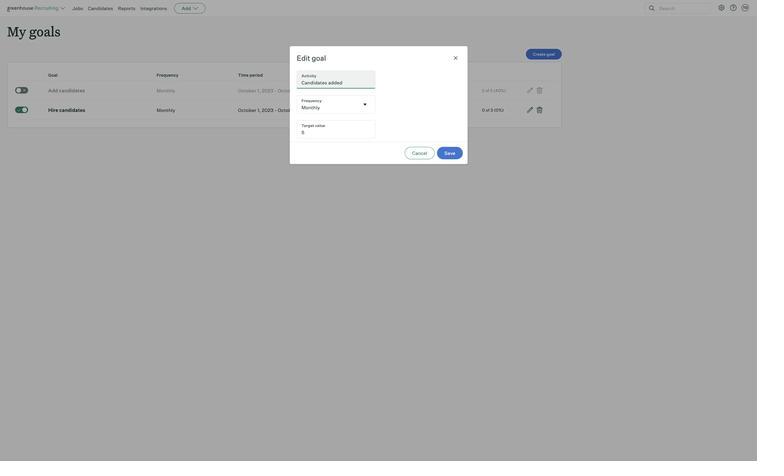 Task type: describe. For each thing, give the bounding box(es) containing it.
monthly for add candidates
[[157, 88, 175, 94]]

Search text field
[[658, 4, 706, 13]]

configure image
[[718, 4, 725, 11]]

monthly for hire candidates
[[157, 107, 175, 113]]

my goals
[[7, 23, 61, 40]]

cancel button
[[405, 147, 435, 159]]

time
[[238, 73, 249, 78]]

cancel
[[412, 150, 427, 156]]

2 of 5 (40%)
[[482, 88, 506, 93]]

close modal icon image
[[452, 54, 459, 62]]

toggle flyout image
[[362, 102, 368, 108]]

candidates
[[88, 5, 113, 11]]

save button
[[437, 147, 463, 159]]

create
[[533, 52, 546, 57]]

reports
[[118, 5, 136, 11]]

edit goal icon image for hire candidates
[[527, 106, 534, 114]]

td button
[[741, 3, 750, 12]]

jobs
[[72, 5, 83, 11]]

reports link
[[118, 5, 136, 11]]

of for add candidates
[[486, 88, 489, 93]]

0
[[482, 108, 485, 113]]

greenhouse recruiting image
[[7, 5, 60, 12]]

frequency
[[157, 73, 179, 78]]

td
[[743, 6, 748, 10]]

5
[[490, 88, 493, 93]]

goals
[[29, 23, 61, 40]]

edit goal
[[297, 54, 326, 62]]

create goal
[[533, 52, 555, 57]]

candidates link
[[88, 5, 113, 11]]

my
[[7, 23, 26, 40]]

add for add
[[182, 5, 191, 11]]

time period
[[238, 73, 263, 78]]

candidates for add candidates
[[59, 88, 85, 94]]



Task type: vqa. For each thing, say whether or not it's contained in the screenshot.
Applications link
no



Task type: locate. For each thing, give the bounding box(es) containing it.
0 vertical spatial october 1, 2023 - october 31, 2023
[[238, 88, 316, 94]]

add
[[182, 5, 191, 11], [48, 88, 58, 94]]

1, for hire candidates
[[257, 107, 261, 113]]

goal right create
[[547, 52, 555, 57]]

0 vertical spatial remove goal icon image
[[536, 87, 543, 94]]

add candidates
[[48, 88, 85, 94]]

candidates
[[59, 88, 85, 94], [59, 107, 85, 113]]

2023
[[262, 88, 274, 94], [305, 88, 316, 94], [262, 107, 274, 113], [305, 107, 316, 113]]

0 vertical spatial monthly
[[157, 88, 175, 94]]

october 1, 2023 - october 31, 2023 for add candidates
[[238, 88, 316, 94]]

-
[[275, 88, 277, 94], [275, 107, 277, 113]]

edit
[[297, 54, 310, 62]]

1 vertical spatial -
[[275, 107, 277, 113]]

0 vertical spatial -
[[275, 88, 277, 94]]

1 vertical spatial monthly
[[157, 107, 175, 113]]

remove goal icon image
[[536, 87, 543, 94], [536, 106, 543, 114]]

1 vertical spatial 31,
[[297, 107, 303, 113]]

october
[[238, 88, 256, 94], [278, 88, 296, 94], [238, 107, 256, 113], [278, 107, 296, 113]]

1 - from the top
[[275, 88, 277, 94]]

of right 2
[[486, 88, 489, 93]]

2 edit goal icon image from the top
[[527, 106, 534, 114]]

2 october 1, 2023 - october 31, 2023 from the top
[[238, 107, 316, 113]]

of left '3'
[[486, 108, 490, 113]]

goal
[[547, 52, 555, 57], [312, 54, 326, 62]]

of
[[486, 88, 489, 93], [486, 108, 490, 113]]

goal for create goal
[[547, 52, 555, 57]]

1 horizontal spatial add
[[182, 5, 191, 11]]

0 vertical spatial candidates
[[59, 88, 85, 94]]

31,
[[297, 88, 303, 94], [297, 107, 303, 113]]

create goal button
[[526, 49, 562, 60]]

hire
[[48, 107, 58, 113]]

add button
[[174, 3, 205, 14]]

goal
[[48, 73, 58, 78]]

goal inside button
[[547, 52, 555, 57]]

2
[[482, 88, 485, 93]]

october 1, 2023 - october 31, 2023
[[238, 88, 316, 94], [238, 107, 316, 113]]

- for hire candidates
[[275, 107, 277, 113]]

31, for hire candidates
[[297, 107, 303, 113]]

2 1, from the top
[[257, 107, 261, 113]]

candidates up "hire candidates" on the top left
[[59, 88, 85, 94]]

None checkbox
[[15, 87, 28, 94]]

remove goal icon image for hire candidates
[[536, 106, 543, 114]]

goal right edit
[[312, 54, 326, 62]]

td button
[[742, 4, 749, 11]]

0 of 3 (0%)
[[482, 108, 504, 113]]

hire candidates
[[48, 107, 85, 113]]

3
[[491, 108, 493, 113]]

monthly
[[157, 88, 175, 94], [157, 107, 175, 113]]

period
[[250, 73, 263, 78]]

(0%)
[[494, 108, 504, 113]]

1 monthly from the top
[[157, 88, 175, 94]]

0 vertical spatial edit goal icon image
[[527, 87, 534, 94]]

0 vertical spatial of
[[486, 88, 489, 93]]

save
[[445, 150, 455, 156]]

1 vertical spatial candidates
[[59, 107, 85, 113]]

1 vertical spatial of
[[486, 108, 490, 113]]

goal for edit goal
[[312, 54, 326, 62]]

31, for add candidates
[[297, 88, 303, 94]]

0 vertical spatial 1,
[[257, 88, 261, 94]]

edit goal icon image for add candidates
[[527, 87, 534, 94]]

1 vertical spatial add
[[48, 88, 58, 94]]

0 vertical spatial add
[[182, 5, 191, 11]]

1,
[[257, 88, 261, 94], [257, 107, 261, 113]]

- for add candidates
[[275, 88, 277, 94]]

1 vertical spatial remove goal icon image
[[536, 106, 543, 114]]

2 monthly from the top
[[157, 107, 175, 113]]

1 october 1, 2023 - october 31, 2023 from the top
[[238, 88, 316, 94]]

1 vertical spatial october 1, 2023 - october 31, 2023
[[238, 107, 316, 113]]

jobs link
[[72, 5, 83, 11]]

add inside "popup button"
[[182, 5, 191, 11]]

2 31, from the top
[[297, 107, 303, 113]]

0 horizontal spatial add
[[48, 88, 58, 94]]

None field
[[297, 71, 375, 89], [297, 96, 375, 113], [297, 71, 375, 89]]

Target value number field
[[297, 121, 375, 138]]

2 remove goal icon image from the top
[[536, 106, 543, 114]]

edit goal icon image
[[527, 87, 534, 94], [527, 106, 534, 114]]

0 vertical spatial 31,
[[297, 88, 303, 94]]

remove goal icon image for add candidates
[[536, 87, 543, 94]]

1 1, from the top
[[257, 88, 261, 94]]

1 vertical spatial 1,
[[257, 107, 261, 113]]

1 edit goal icon image from the top
[[527, 87, 534, 94]]

candidates right "hire"
[[59, 107, 85, 113]]

2 - from the top
[[275, 107, 277, 113]]

1, for add candidates
[[257, 88, 261, 94]]

None text field
[[297, 71, 370, 89], [297, 96, 360, 113], [297, 71, 370, 89], [297, 96, 360, 113]]

add for add candidates
[[48, 88, 58, 94]]

(40%)
[[494, 88, 506, 93]]

candidates for hire candidates
[[59, 107, 85, 113]]

0 horizontal spatial goal
[[312, 54, 326, 62]]

none field toggle flyout
[[297, 96, 375, 113]]

1 remove goal icon image from the top
[[536, 87, 543, 94]]

integrations link
[[140, 5, 167, 11]]

october 1, 2023 - october 31, 2023 for hire candidates
[[238, 107, 316, 113]]

1 31, from the top
[[297, 88, 303, 94]]

1 vertical spatial edit goal icon image
[[527, 106, 534, 114]]

None checkbox
[[15, 107, 28, 113]]

1 horizontal spatial goal
[[547, 52, 555, 57]]

integrations
[[140, 5, 167, 11]]

of for hire candidates
[[486, 108, 490, 113]]



